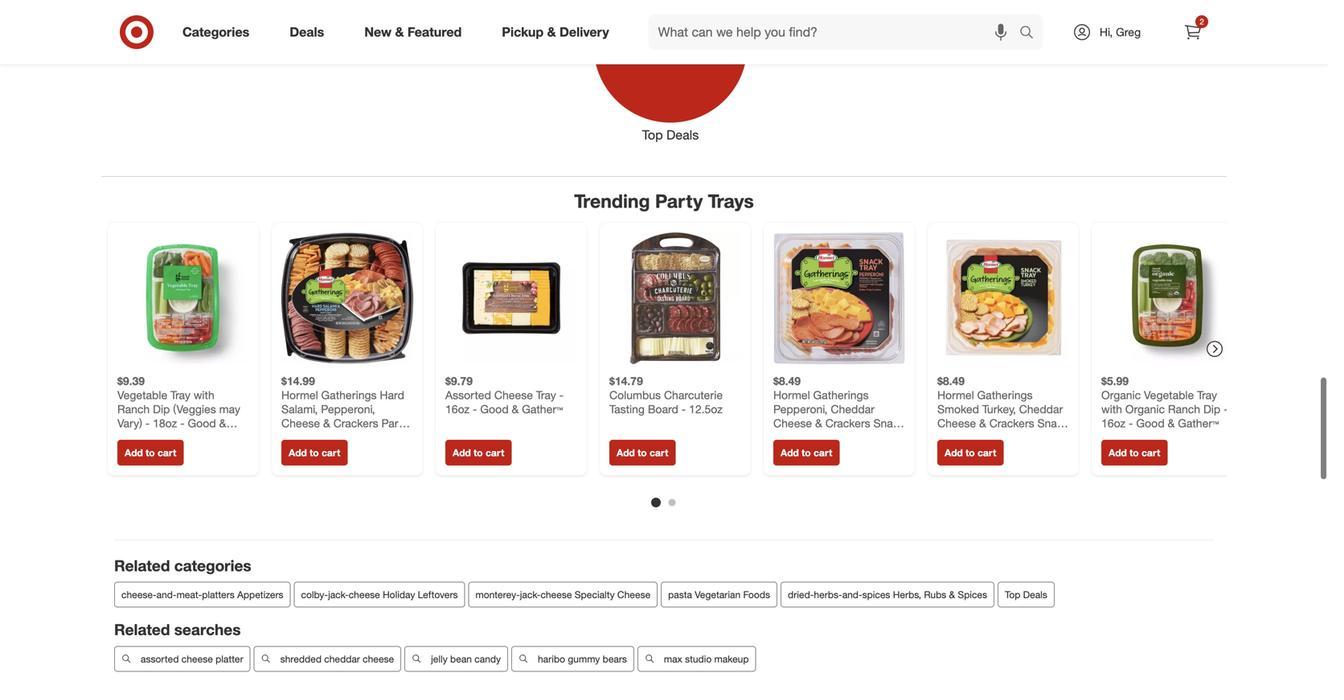 Task type: vqa. For each thing, say whether or not it's contained in the screenshot.
results
no



Task type: locate. For each thing, give the bounding box(es) containing it.
add down assorted
[[453, 447, 471, 459]]

0 horizontal spatial vegetable
[[117, 388, 167, 402]]

1 horizontal spatial good
[[480, 402, 509, 416]]

cart down 'turkey,'
[[978, 447, 997, 459]]

top deals up trending party trays
[[642, 127, 699, 143]]

0 horizontal spatial top
[[642, 127, 663, 143]]

tray inside $5.99 organic vegetable tray with organic ranch dip - 16oz - good & gather™
[[1197, 388, 1218, 402]]

1 crackers from the left
[[333, 416, 378, 430]]

cheese for colby-
[[349, 589, 380, 601]]

crackers inside $14.99 hormel gatherings hard salami, pepperoni, cheese & crackers party tray - 28oz
[[333, 416, 378, 430]]

hormel for hormel gatherings hard salami, pepperoni, cheese & crackers party tray - 28oz
[[281, 388, 318, 402]]

1 horizontal spatial dip
[[1204, 402, 1221, 416]]

cheese right cheddar
[[363, 653, 394, 665]]

herbs,
[[893, 589, 922, 601]]

cheese
[[494, 388, 533, 402], [281, 416, 320, 430], [774, 416, 812, 430], [938, 416, 976, 430], [618, 589, 651, 601]]

cheese left specialty on the bottom left
[[541, 589, 572, 601]]

smoked
[[938, 402, 979, 416]]

snack inside $8.49 hormel gatherings pepperoni, cheddar cheese & crackers snack tray - 14oz
[[874, 416, 905, 430]]

gather™ inside $5.99 organic vegetable tray with organic ranch dip - 16oz - good & gather™
[[1178, 416, 1219, 430]]

3 add to cart button from the left
[[446, 440, 512, 466]]

1 vertical spatial deals
[[667, 127, 699, 143]]

hormel for hormel gatherings smoked turkey, cheddar cheese & crackers snack tray - 14oz
[[938, 388, 974, 402]]

1 gatherings from the left
[[321, 388, 377, 402]]

0 horizontal spatial gatherings
[[321, 388, 377, 402]]

0 horizontal spatial 16oz
[[446, 402, 470, 416]]

cheese inside shredded cheddar cheese link
[[363, 653, 394, 665]]

deals up trending party trays
[[667, 127, 699, 143]]

1 vertical spatial top deals link
[[998, 582, 1055, 608]]

16oz
[[446, 402, 470, 416], [1102, 416, 1126, 430]]

6 cart from the left
[[978, 447, 997, 459]]

2 horizontal spatial crackers
[[990, 416, 1035, 430]]

cart down 18oz
[[158, 447, 176, 459]]

1 14oz from the left
[[804, 430, 829, 444]]

2 add to cart from the left
[[289, 447, 340, 459]]

1 cheddar from the left
[[831, 402, 875, 416]]

7 add to cart from the left
[[1109, 447, 1161, 459]]

&
[[395, 24, 404, 40], [547, 24, 556, 40], [512, 402, 519, 416], [219, 416, 226, 430], [323, 416, 330, 430], [815, 416, 823, 430], [979, 416, 987, 430], [1168, 416, 1175, 430], [949, 589, 955, 601]]

add down $8.49 hormel gatherings pepperoni, cheddar cheese & crackers snack tray - 14oz
[[781, 447, 799, 459]]

- inside $14.79 columbus charcuterie tasting board - 12.5oz
[[682, 402, 686, 416]]

add down smoked
[[945, 447, 963, 459]]

add to cart button
[[117, 440, 184, 466], [281, 440, 348, 466], [446, 440, 512, 466], [610, 440, 676, 466], [774, 440, 840, 466], [938, 440, 1004, 466], [1102, 440, 1168, 466]]

cheese inside $8.49 hormel gatherings pepperoni, cheddar cheese & crackers snack tray - 14oz
[[774, 416, 812, 430]]

1 horizontal spatial hormel
[[774, 388, 810, 402]]

0 horizontal spatial crackers
[[333, 416, 378, 430]]

cheese inside monterey-jack-cheese specialty cheese link
[[541, 589, 572, 601]]

2 $8.49 from the left
[[938, 374, 965, 388]]

add to cart down $5.99 organic vegetable tray with organic ranch dip - 16oz - good & gather™ at the right
[[1109, 447, 1161, 459]]

1 dip from the left
[[153, 402, 170, 416]]

add to cart down assorted
[[453, 447, 505, 459]]

cart down $9.79 assorted cheese tray - 16oz - good & gather™
[[486, 447, 505, 459]]

to down smoked
[[966, 447, 975, 459]]

pepperoni,
[[321, 402, 375, 416], [774, 402, 828, 416]]

related for related searches
[[114, 621, 170, 639]]

top right 'spices'
[[1005, 589, 1021, 601]]

2 vegetable from the left
[[1144, 388, 1194, 402]]

2 snack from the left
[[1038, 416, 1069, 430]]

vegetable right $5.99
[[1144, 388, 1194, 402]]

gather™ inside $9.79 assorted cheese tray - 16oz - good & gather™
[[522, 402, 563, 416]]

to down "tasting"
[[638, 447, 647, 459]]

new & featured link
[[351, 14, 482, 50]]

0 horizontal spatial party
[[382, 416, 408, 430]]

tray inside $8.49 hormel gatherings pepperoni, cheddar cheese & crackers snack tray - 14oz
[[774, 430, 794, 444]]

vegetable up the 'vary)'
[[117, 388, 167, 402]]

1 horizontal spatial vegetable
[[1144, 388, 1194, 402]]

1 snack from the left
[[874, 416, 905, 430]]

candy
[[475, 653, 501, 665]]

cheddar inside the $8.49 hormel gatherings smoked turkey, cheddar cheese & crackers snack tray - 14oz
[[1019, 402, 1063, 416]]

0 horizontal spatial jack-
[[328, 589, 349, 601]]

2 horizontal spatial deals
[[1023, 589, 1048, 601]]

3 cart from the left
[[486, 447, 505, 459]]

with down $5.99
[[1102, 402, 1123, 416]]

3 add to cart from the left
[[453, 447, 505, 459]]

0 horizontal spatial pepperoni,
[[321, 402, 375, 416]]

16oz inside $9.79 assorted cheese tray - 16oz - good & gather™
[[446, 402, 470, 416]]

gather™ inside $9.39 vegetable tray with ranch dip (veggies may vary) - 18oz - good & gather™
[[117, 430, 158, 444]]

snack left smoked
[[874, 416, 905, 430]]

gather™
[[522, 402, 563, 416], [1178, 416, 1219, 430], [117, 430, 158, 444]]

colby-jack-cheese holiday leftovers link
[[294, 582, 465, 608]]

1 and- from the left
[[157, 589, 177, 601]]

7 add to cart button from the left
[[1102, 440, 1168, 466]]

1 vertical spatial top
[[1005, 589, 1021, 601]]

14oz inside $8.49 hormel gatherings pepperoni, cheddar cheese & crackers snack tray - 14oz
[[804, 430, 829, 444]]

gatherings
[[321, 388, 377, 402], [813, 388, 869, 402], [978, 388, 1033, 402]]

0 vertical spatial related
[[114, 556, 170, 575]]

greg
[[1116, 25, 1141, 39]]

16oz down $5.99
[[1102, 416, 1126, 430]]

top deals link
[[582, 0, 760, 144], [998, 582, 1055, 608]]

to down 18oz
[[146, 447, 155, 459]]

0 horizontal spatial and-
[[157, 589, 177, 601]]

$9.39
[[117, 374, 145, 388]]

$8.49 inside $8.49 hormel gatherings pepperoni, cheddar cheese & crackers snack tray - 14oz
[[774, 374, 801, 388]]

$14.99
[[281, 374, 315, 388]]

add for $14.99 hormel gatherings hard salami, pepperoni, cheese & crackers party tray - 28oz
[[289, 447, 307, 459]]

to for hormel gatherings pepperoni, cheddar cheese & crackers snack tray - 14oz
[[802, 447, 811, 459]]

0 horizontal spatial $8.49
[[774, 374, 801, 388]]

dip inside $5.99 organic vegetable tray with organic ranch dip - 16oz - good & gather™
[[1204, 402, 1221, 416]]

0 horizontal spatial ranch
[[117, 402, 150, 416]]

add to cart for $14.79 columbus charcuterie tasting board - 12.5oz
[[617, 447, 669, 459]]

add to cart down "tasting"
[[617, 447, 669, 459]]

2 pepperoni, from the left
[[774, 402, 828, 416]]

6 to from the left
[[966, 447, 975, 459]]

to down assorted
[[474, 447, 483, 459]]

0 horizontal spatial top deals
[[642, 127, 699, 143]]

hormel gatherings smoked turkey, cheddar cheese & crackers snack tray - 14oz image
[[938, 232, 1070, 364], [938, 232, 1070, 364]]

to for vegetable tray with ranch dip (veggies may vary) - 18oz - good & gather™
[[146, 447, 155, 459]]

2 horizontal spatial hormel
[[938, 388, 974, 402]]

0 vertical spatial party
[[655, 190, 703, 212]]

1 horizontal spatial $8.49
[[938, 374, 965, 388]]

0 horizontal spatial dip
[[153, 402, 170, 416]]

organic
[[1102, 388, 1141, 402], [1126, 402, 1165, 416]]

0 horizontal spatial gather™
[[117, 430, 158, 444]]

1 ranch from the left
[[117, 402, 150, 416]]

tray inside $9.39 vegetable tray with ranch dip (veggies may vary) - 18oz - good & gather™
[[171, 388, 191, 402]]

1 add from the left
[[125, 447, 143, 459]]

ranch inside $5.99 organic vegetable tray with organic ranch dip - 16oz - good & gather™
[[1168, 402, 1201, 416]]

hormel
[[281, 388, 318, 402], [774, 388, 810, 402], [938, 388, 974, 402]]

add for $9.79 assorted cheese tray - 16oz - good & gather™
[[453, 447, 471, 459]]

jack- left specialty on the bottom left
[[520, 589, 541, 601]]

to for hormel gatherings hard salami, pepperoni, cheese & crackers party tray - 28oz
[[310, 447, 319, 459]]

1 horizontal spatial party
[[655, 190, 703, 212]]

6 add from the left
[[945, 447, 963, 459]]

1 horizontal spatial jack-
[[520, 589, 541, 601]]

jack- for colby-
[[328, 589, 349, 601]]

dried-herbs-and-spices herbs, rubs & spices link
[[781, 582, 995, 608]]

hormel inside $8.49 hormel gatherings pepperoni, cheddar cheese & crackers snack tray - 14oz
[[774, 388, 810, 402]]

to down $5.99 organic vegetable tray with organic ranch dip - 16oz - good & gather™ at the right
[[1130, 447, 1139, 459]]

1 $8.49 from the left
[[774, 374, 801, 388]]

to for organic vegetable tray with organic ranch dip - 16oz - good & gather™
[[1130, 447, 1139, 459]]

add down "tasting"
[[617, 447, 635, 459]]

2 to from the left
[[310, 447, 319, 459]]

2 and- from the left
[[843, 589, 863, 601]]

vegetable tray with ranch dip (veggies may vary) - 18oz - good & gather™ image
[[117, 232, 249, 364], [117, 232, 249, 364]]

cart for organic
[[1142, 447, 1161, 459]]

(veggies
[[173, 402, 216, 416]]

colby-
[[301, 589, 328, 601]]

2 jack- from the left
[[520, 589, 541, 601]]

shredded cheddar cheese
[[280, 653, 394, 665]]

deals left new
[[290, 24, 324, 40]]

5 cart from the left
[[814, 447, 833, 459]]

1 horizontal spatial gatherings
[[813, 388, 869, 402]]

cart down $8.49 hormel gatherings pepperoni, cheddar cheese & crackers snack tray - 14oz
[[814, 447, 833, 459]]

crackers inside the $8.49 hormel gatherings smoked turkey, cheddar cheese & crackers snack tray - 14oz
[[990, 416, 1035, 430]]

good inside $9.79 assorted cheese tray - 16oz - good & gather™
[[480, 402, 509, 416]]

hormel inside $14.99 hormel gatherings hard salami, pepperoni, cheese & crackers party tray - 28oz
[[281, 388, 318, 402]]

1 pepperoni, from the left
[[321, 402, 375, 416]]

2 cheddar from the left
[[1019, 402, 1063, 416]]

pepperoni, inside $14.99 hormel gatherings hard salami, pepperoni, cheese & crackers party tray - 28oz
[[321, 402, 375, 416]]

jelly
[[431, 653, 448, 665]]

2 horizontal spatial gather™
[[1178, 416, 1219, 430]]

ranch inside $9.39 vegetable tray with ranch dip (veggies may vary) - 18oz - good & gather™
[[117, 402, 150, 416]]

party down hard
[[382, 416, 408, 430]]

3 hormel from the left
[[938, 388, 974, 402]]

add to cart down smoked
[[945, 447, 997, 459]]

haribo gummy bears
[[538, 653, 627, 665]]

add down $5.99 organic vegetable tray with organic ranch dip - 16oz - good & gather™ at the right
[[1109, 447, 1127, 459]]

monterey-jack-cheese specialty cheese link
[[468, 582, 658, 608]]

$8.49
[[774, 374, 801, 388], [938, 374, 965, 388]]

$8.49 inside the $8.49 hormel gatherings smoked turkey, cheddar cheese & crackers snack tray - 14oz
[[938, 374, 965, 388]]

1 horizontal spatial cheddar
[[1019, 402, 1063, 416]]

0 horizontal spatial cheddar
[[831, 402, 875, 416]]

deals
[[290, 24, 324, 40], [667, 127, 699, 143], [1023, 589, 1048, 601]]

2 horizontal spatial gatherings
[[978, 388, 1033, 402]]

hormel for hormel gatherings pepperoni, cheddar cheese & crackers snack tray - 14oz
[[774, 388, 810, 402]]

party
[[655, 190, 703, 212], [382, 416, 408, 430]]

to for columbus charcuterie tasting board - 12.5oz
[[638, 447, 647, 459]]

with
[[194, 388, 215, 402], [1102, 402, 1123, 416]]

deals right 'spices'
[[1023, 589, 1048, 601]]

trending party trays
[[574, 190, 754, 212]]

1 vertical spatial related
[[114, 621, 170, 639]]

add
[[125, 447, 143, 459], [289, 447, 307, 459], [453, 447, 471, 459], [617, 447, 635, 459], [781, 447, 799, 459], [945, 447, 963, 459], [1109, 447, 1127, 459]]

add to cart for $9.39 vegetable tray with ranch dip (veggies may vary) - 18oz - good & gather™
[[125, 447, 176, 459]]

7 add from the left
[[1109, 447, 1127, 459]]

3 crackers from the left
[[990, 416, 1035, 430]]

cart
[[158, 447, 176, 459], [322, 447, 340, 459], [486, 447, 505, 459], [650, 447, 669, 459], [814, 447, 833, 459], [978, 447, 997, 459], [1142, 447, 1161, 459]]

ranch
[[117, 402, 150, 416], [1168, 402, 1201, 416]]

columbus charcuterie tasting board - 12.5oz image
[[610, 232, 741, 364], [610, 232, 741, 364]]

to down 28oz
[[310, 447, 319, 459]]

1 horizontal spatial pepperoni,
[[774, 402, 828, 416]]

cart for cheddar
[[978, 447, 997, 459]]

jelly bean candy link
[[405, 646, 508, 672]]

assorted cheese tray - 16oz - good & gather™ image
[[446, 232, 577, 364], [446, 232, 577, 364]]

1 horizontal spatial ranch
[[1168, 402, 1201, 416]]

0 horizontal spatial top deals link
[[582, 0, 760, 144]]

to for hormel gatherings smoked turkey, cheddar cheese & crackers snack tray - 14oz
[[966, 447, 975, 459]]

add to cart for $14.99 hormel gatherings hard salami, pepperoni, cheese & crackers party tray - 28oz
[[289, 447, 340, 459]]

1 horizontal spatial 14oz
[[968, 430, 993, 444]]

gatherings inside $14.99 hormel gatherings hard salami, pepperoni, cheese & crackers party tray - 28oz
[[321, 388, 377, 402]]

gatherings inside $8.49 hormel gatherings pepperoni, cheddar cheese & crackers snack tray - 14oz
[[813, 388, 869, 402]]

1 horizontal spatial with
[[1102, 402, 1123, 416]]

crackers for hard
[[333, 416, 378, 430]]

hi, greg
[[1100, 25, 1141, 39]]

2 gatherings from the left
[[813, 388, 869, 402]]

cart down $5.99 organic vegetable tray with organic ranch dip - 16oz - good & gather™ at the right
[[1142, 447, 1161, 459]]

add down salami,
[[289, 447, 307, 459]]

6 add to cart button from the left
[[938, 440, 1004, 466]]

0 horizontal spatial good
[[188, 416, 216, 430]]

add for $9.39 vegetable tray with ranch dip (veggies may vary) - 18oz - good & gather™
[[125, 447, 143, 459]]

14oz
[[804, 430, 829, 444], [968, 430, 993, 444]]

2 add from the left
[[289, 447, 307, 459]]

3 to from the left
[[474, 447, 483, 459]]

add to cart
[[125, 447, 176, 459], [289, 447, 340, 459], [453, 447, 505, 459], [617, 447, 669, 459], [781, 447, 833, 459], [945, 447, 997, 459], [1109, 447, 1161, 459]]

vegetable
[[117, 388, 167, 402], [1144, 388, 1194, 402]]

organic vegetable tray with organic ranch dip - 16oz - good & gather™ image
[[1102, 232, 1234, 364], [1102, 232, 1234, 364]]

add for $14.79 columbus charcuterie tasting board - 12.5oz
[[617, 447, 635, 459]]

4 add to cart button from the left
[[610, 440, 676, 466]]

add down the 'vary)'
[[125, 447, 143, 459]]

1 jack- from the left
[[328, 589, 349, 601]]

good inside $9.39 vegetable tray with ranch dip (veggies may vary) - 18oz - good & gather™
[[188, 416, 216, 430]]

0 vertical spatial top deals link
[[582, 0, 760, 144]]

dip inside $9.39 vegetable tray with ranch dip (veggies may vary) - 18oz - good & gather™
[[153, 402, 170, 416]]

4 add from the left
[[617, 447, 635, 459]]

1 horizontal spatial gather™
[[522, 402, 563, 416]]

snack right 'turkey,'
[[1038, 416, 1069, 430]]

3 gatherings from the left
[[978, 388, 1033, 402]]

1 add to cart button from the left
[[117, 440, 184, 466]]

5 to from the left
[[802, 447, 811, 459]]

5 add to cart button from the left
[[774, 440, 840, 466]]

and- down related categories
[[157, 589, 177, 601]]

16oz down $9.79
[[446, 402, 470, 416]]

cart down 'board'
[[650, 447, 669, 459]]

add to cart button for $5.99 organic vegetable tray with organic ranch dip - 16oz - good & gather™
[[1102, 440, 1168, 466]]

cart down 28oz
[[322, 447, 340, 459]]

leftovers
[[418, 589, 458, 601]]

vegetable inside $9.39 vegetable tray with ranch dip (veggies may vary) - 18oz - good & gather™
[[117, 388, 167, 402]]

dip
[[153, 402, 170, 416], [1204, 402, 1221, 416]]

1 horizontal spatial and-
[[843, 589, 863, 601]]

2 horizontal spatial good
[[1137, 416, 1165, 430]]

- inside $8.49 hormel gatherings pepperoni, cheddar cheese & crackers snack tray - 14oz
[[797, 430, 801, 444]]

pickup & delivery
[[502, 24, 609, 40]]

1 cart from the left
[[158, 447, 176, 459]]

with left may
[[194, 388, 215, 402]]

crackers
[[333, 416, 378, 430], [826, 416, 871, 430], [990, 416, 1035, 430]]

$8.49 hormel gatherings pepperoni, cheddar cheese & crackers snack tray - 14oz
[[774, 374, 905, 444]]

0 horizontal spatial snack
[[874, 416, 905, 430]]

0 horizontal spatial with
[[194, 388, 215, 402]]

top deals right 'spices'
[[1005, 589, 1048, 601]]

1 to from the left
[[146, 447, 155, 459]]

add to cart for $8.49 hormel gatherings pepperoni, cheddar cheese & crackers snack tray - 14oz
[[781, 447, 833, 459]]

5 add from the left
[[781, 447, 799, 459]]

snack
[[874, 416, 905, 430], [1038, 416, 1069, 430]]

0 horizontal spatial 14oz
[[804, 430, 829, 444]]

jack-
[[328, 589, 349, 601], [520, 589, 541, 601]]

$8.49 for hormel gatherings pepperoni, cheddar cheese & crackers snack tray - 14oz
[[774, 374, 801, 388]]

cheese inside $9.79 assorted cheese tray - 16oz - good & gather™
[[494, 388, 533, 402]]

dried-herbs-and-spices herbs, rubs & spices
[[788, 589, 988, 601]]

related up assorted
[[114, 621, 170, 639]]

top up trending party trays
[[642, 127, 663, 143]]

1 horizontal spatial top
[[1005, 589, 1021, 601]]

add to cart button for $9.39 vegetable tray with ranch dip (veggies may vary) - 18oz - good & gather™
[[117, 440, 184, 466]]

2 ranch from the left
[[1168, 402, 1201, 416]]

cheese-
[[121, 589, 157, 601]]

pepperoni, inside $8.49 hormel gatherings pepperoni, cheddar cheese & crackers snack tray - 14oz
[[774, 402, 828, 416]]

1 hormel from the left
[[281, 388, 318, 402]]

1 related from the top
[[114, 556, 170, 575]]

7 cart from the left
[[1142, 447, 1161, 459]]

cheddar
[[831, 402, 875, 416], [1019, 402, 1063, 416]]

hormel gatherings hard salami, pepperoni, cheese & crackers party tray - 28oz image
[[281, 232, 413, 364], [281, 232, 413, 364]]

jack- left holiday
[[328, 589, 349, 601]]

2 cart from the left
[[322, 447, 340, 459]]

gatherings for cheddar
[[813, 388, 869, 402]]

$8.49 hormel gatherings smoked turkey, cheddar cheese & crackers snack tray - 14oz
[[938, 374, 1069, 444]]

cheese-and-meat-platters appetizers
[[121, 589, 284, 601]]

-
[[559, 388, 564, 402], [473, 402, 477, 416], [682, 402, 686, 416], [1224, 402, 1228, 416], [145, 416, 150, 430], [180, 416, 185, 430], [1129, 416, 1133, 430], [305, 430, 309, 444], [797, 430, 801, 444], [961, 430, 965, 444]]

1 vertical spatial party
[[382, 416, 408, 430]]

hormel inside the $8.49 hormel gatherings smoked turkey, cheddar cheese & crackers snack tray - 14oz
[[938, 388, 974, 402]]

1 horizontal spatial 16oz
[[1102, 416, 1126, 430]]

1 horizontal spatial crackers
[[826, 416, 871, 430]]

pasta vegetarian foods
[[668, 589, 770, 601]]

2 related from the top
[[114, 621, 170, 639]]

vary)
[[117, 416, 142, 430]]

2 14oz from the left
[[968, 430, 993, 444]]

party left the trays
[[655, 190, 703, 212]]

7 to from the left
[[1130, 447, 1139, 459]]

4 cart from the left
[[650, 447, 669, 459]]

related up cheese-
[[114, 556, 170, 575]]

cheese inside the assorted cheese platter link
[[182, 653, 213, 665]]

1 vertical spatial top deals
[[1005, 589, 1048, 601]]

5 add to cart from the left
[[781, 447, 833, 459]]

add to cart down $8.49 hormel gatherings pepperoni, cheddar cheese & crackers snack tray - 14oz
[[781, 447, 833, 459]]

& inside $9.79 assorted cheese tray - 16oz - good & gather™
[[512, 402, 519, 416]]

gummy
[[568, 653, 600, 665]]

2 add to cart button from the left
[[281, 440, 348, 466]]

and- right 'dried-'
[[843, 589, 863, 601]]

cheese left holiday
[[349, 589, 380, 601]]

4 to from the left
[[638, 447, 647, 459]]

2 hormel from the left
[[774, 388, 810, 402]]

cheese down searches
[[182, 653, 213, 665]]

1 vegetable from the left
[[117, 388, 167, 402]]

0 vertical spatial deals
[[290, 24, 324, 40]]

tray inside $14.99 hormel gatherings hard salami, pepperoni, cheese & crackers party tray - 28oz
[[281, 430, 301, 444]]

hormel gatherings pepperoni, cheddar cheese & crackers snack tray - 14oz image
[[774, 232, 906, 364], [774, 232, 906, 364]]

6 add to cart from the left
[[945, 447, 997, 459]]

1 add to cart from the left
[[125, 447, 176, 459]]

1 horizontal spatial deals
[[667, 127, 699, 143]]

max studio makeup link
[[638, 646, 756, 672]]

2 dip from the left
[[1204, 402, 1221, 416]]

0 horizontal spatial hormel
[[281, 388, 318, 402]]

shredded
[[280, 653, 322, 665]]

3 add from the left
[[453, 447, 471, 459]]

gatherings inside the $8.49 hormel gatherings smoked turkey, cheddar cheese & crackers snack tray - 14oz
[[978, 388, 1033, 402]]

cart for 16oz
[[486, 447, 505, 459]]

assorted cheese platter link
[[114, 646, 251, 672]]

to down $8.49 hormel gatherings pepperoni, cheddar cheese & crackers snack tray - 14oz
[[802, 447, 811, 459]]

add to cart down 28oz
[[289, 447, 340, 459]]

2 crackers from the left
[[826, 416, 871, 430]]

1 horizontal spatial snack
[[1038, 416, 1069, 430]]

4 add to cart from the left
[[617, 447, 669, 459]]

add to cart down 18oz
[[125, 447, 176, 459]]

dried-
[[788, 589, 814, 601]]

cheese inside colby-jack-cheese holiday leftovers link
[[349, 589, 380, 601]]



Task type: describe. For each thing, give the bounding box(es) containing it.
add to cart button for $14.79 columbus charcuterie tasting board - 12.5oz
[[610, 440, 676, 466]]

add to cart for $5.99 organic vegetable tray with organic ranch dip - 16oz - good & gather™
[[1109, 447, 1161, 459]]

bears
[[603, 653, 627, 665]]

to for assorted cheese tray - 16oz - good & gather™
[[474, 447, 483, 459]]

& inside $14.99 hormel gatherings hard salami, pepperoni, cheese & crackers party tray - 28oz
[[323, 416, 330, 430]]

specialty
[[575, 589, 615, 601]]

snack inside the $8.49 hormel gatherings smoked turkey, cheddar cheese & crackers snack tray - 14oz
[[1038, 416, 1069, 430]]

cheese for shredded
[[363, 653, 394, 665]]

monterey-
[[476, 589, 520, 601]]

haribo
[[538, 653, 565, 665]]

board
[[648, 402, 679, 416]]

with inside $5.99 organic vegetable tray with organic ranch dip - 16oz - good & gather™
[[1102, 402, 1123, 416]]

trending
[[574, 190, 650, 212]]

with inside $9.39 vegetable tray with ranch dip (veggies may vary) - 18oz - good & gather™
[[194, 388, 215, 402]]

shredded cheddar cheese link
[[254, 646, 401, 672]]

gatherings for salami,
[[321, 388, 377, 402]]

0 vertical spatial top deals
[[642, 127, 699, 143]]

herbs-
[[814, 589, 843, 601]]

search
[[1012, 26, 1051, 41]]

categories link
[[169, 14, 270, 50]]

cheese-and-meat-platters appetizers link
[[114, 582, 291, 608]]

cart for cheese
[[814, 447, 833, 459]]

& inside the $8.49 hormel gatherings smoked turkey, cheddar cheese & crackers snack tray - 14oz
[[979, 416, 987, 430]]

$5.99
[[1102, 374, 1129, 388]]

platter
[[216, 653, 243, 665]]

$9.79 assorted cheese tray - 16oz - good & gather™
[[446, 374, 564, 416]]

max studio makeup
[[664, 653, 749, 665]]

studio
[[685, 653, 712, 665]]

hard
[[380, 388, 404, 402]]

colby-jack-cheese holiday leftovers
[[301, 589, 458, 601]]

tray inside $9.79 assorted cheese tray - 16oz - good & gather™
[[536, 388, 556, 402]]

add to cart button for $8.49 hormel gatherings smoked turkey, cheddar cheese & crackers snack tray - 14oz
[[938, 440, 1004, 466]]

pickup
[[502, 24, 544, 40]]

add for $8.49 hormel gatherings pepperoni, cheddar cheese & crackers snack tray - 14oz
[[781, 447, 799, 459]]

related categories
[[114, 556, 251, 575]]

tray inside the $8.49 hormel gatherings smoked turkey, cheddar cheese & crackers snack tray - 14oz
[[938, 430, 958, 444]]

pickup & delivery link
[[488, 14, 629, 50]]

meat-
[[177, 589, 202, 601]]

$9.39 vegetable tray with ranch dip (veggies may vary) - 18oz - good & gather™
[[117, 374, 240, 444]]

$9.79
[[446, 374, 473, 388]]

charcuterie
[[664, 388, 723, 402]]

new
[[365, 24, 392, 40]]

cheese inside $14.99 hormel gatherings hard salami, pepperoni, cheese & crackers party tray - 28oz
[[281, 416, 320, 430]]

haribo gummy bears link
[[511, 646, 634, 672]]

tasting
[[610, 402, 645, 416]]

cheese inside the $8.49 hormel gatherings smoked turkey, cheddar cheese & crackers snack tray - 14oz
[[938, 416, 976, 430]]

related searches
[[114, 621, 241, 639]]

add to cart button for $9.79 assorted cheese tray - 16oz - good & gather™
[[446, 440, 512, 466]]

trays
[[708, 190, 754, 212]]

$8.49 for hormel gatherings smoked turkey, cheddar cheese & crackers snack tray - 14oz
[[938, 374, 965, 388]]

party inside $14.99 hormel gatherings hard salami, pepperoni, cheese & crackers party tray - 28oz
[[382, 416, 408, 430]]

$14.99 hormel gatherings hard salami, pepperoni, cheese & crackers party tray - 28oz
[[281, 374, 408, 444]]

deals link
[[276, 14, 344, 50]]

holiday
[[383, 589, 415, 601]]

0 horizontal spatial deals
[[290, 24, 324, 40]]

0 vertical spatial top
[[642, 127, 663, 143]]

max
[[664, 653, 683, 665]]

cheddar
[[324, 653, 360, 665]]

new & featured
[[365, 24, 462, 40]]

hi,
[[1100, 25, 1113, 39]]

vegetable inside $5.99 organic vegetable tray with organic ranch dip - 16oz - good & gather™
[[1144, 388, 1194, 402]]

cart for pepperoni,
[[322, 447, 340, 459]]

categories
[[183, 24, 249, 40]]

& inside $5.99 organic vegetable tray with organic ranch dip - 16oz - good & gather™
[[1168, 416, 1175, 430]]

18oz
[[153, 416, 177, 430]]

monterey-jack-cheese specialty cheese
[[476, 589, 651, 601]]

featured
[[408, 24, 462, 40]]

spices
[[958, 589, 988, 601]]

16oz inside $5.99 organic vegetable tray with organic ranch dip - 16oz - good & gather™
[[1102, 416, 1126, 430]]

1 horizontal spatial top deals link
[[998, 582, 1055, 608]]

& inside $8.49 hormel gatherings pepperoni, cheddar cheese & crackers snack tray - 14oz
[[815, 416, 823, 430]]

related for related categories
[[114, 556, 170, 575]]

may
[[219, 402, 240, 416]]

$14.79
[[610, 374, 643, 388]]

good inside $5.99 organic vegetable tray with organic ranch dip - 16oz - good & gather™
[[1137, 416, 1165, 430]]

$14.79 columbus charcuterie tasting board - 12.5oz
[[610, 374, 723, 416]]

salami,
[[281, 402, 318, 416]]

12.5oz
[[689, 402, 723, 416]]

cheese for monterey-
[[541, 589, 572, 601]]

searches
[[174, 621, 241, 639]]

makeup
[[715, 653, 749, 665]]

cheese inside monterey-jack-cheese specialty cheese link
[[618, 589, 651, 601]]

add to cart for $8.49 hormel gatherings smoked turkey, cheddar cheese & crackers snack tray - 14oz
[[945, 447, 997, 459]]

platters
[[202, 589, 235, 601]]

assorted
[[141, 653, 179, 665]]

assorted
[[446, 388, 491, 402]]

assorted cheese platter
[[141, 653, 243, 665]]

appetizers
[[237, 589, 284, 601]]

columbus
[[610, 388, 661, 402]]

add to cart for $9.79 assorted cheese tray - 16oz - good & gather™
[[453, 447, 505, 459]]

2 vertical spatial deals
[[1023, 589, 1048, 601]]

28oz
[[312, 430, 336, 444]]

- inside the $8.49 hormel gatherings smoked turkey, cheddar cheese & crackers snack tray - 14oz
[[961, 430, 965, 444]]

pasta vegetarian foods link
[[661, 582, 778, 608]]

$5.99 organic vegetable tray with organic ranch dip - 16oz - good & gather™
[[1102, 374, 1228, 430]]

crackers for smoked
[[990, 416, 1035, 430]]

categories
[[174, 556, 251, 575]]

cheddar inside $8.49 hormel gatherings pepperoni, cheddar cheese & crackers snack tray - 14oz
[[831, 402, 875, 416]]

What can we help you find? suggestions appear below search field
[[649, 14, 1024, 50]]

cart for dip
[[158, 447, 176, 459]]

rubs
[[924, 589, 947, 601]]

crackers inside $8.49 hormel gatherings pepperoni, cheddar cheese & crackers snack tray - 14oz
[[826, 416, 871, 430]]

1 horizontal spatial top deals
[[1005, 589, 1048, 601]]

jelly bean candy
[[431, 653, 501, 665]]

add to cart button for $8.49 hormel gatherings pepperoni, cheddar cheese & crackers snack tray - 14oz
[[774, 440, 840, 466]]

2
[[1200, 16, 1205, 27]]

add for $8.49 hormel gatherings smoked turkey, cheddar cheese & crackers snack tray - 14oz
[[945, 447, 963, 459]]

2 link
[[1176, 14, 1211, 50]]

bean
[[450, 653, 472, 665]]

add to cart button for $14.99 hormel gatherings hard salami, pepperoni, cheese & crackers party tray - 28oz
[[281, 440, 348, 466]]

cart for -
[[650, 447, 669, 459]]

jack- for monterey-
[[520, 589, 541, 601]]

14oz inside the $8.49 hormel gatherings smoked turkey, cheddar cheese & crackers snack tray - 14oz
[[968, 430, 993, 444]]

vegetarian
[[695, 589, 741, 601]]

- inside $14.99 hormel gatherings hard salami, pepperoni, cheese & crackers party tray - 28oz
[[305, 430, 309, 444]]

& inside $9.39 vegetable tray with ranch dip (veggies may vary) - 18oz - good & gather™
[[219, 416, 226, 430]]

spices
[[863, 589, 891, 601]]

foods
[[743, 589, 770, 601]]

add for $5.99 organic vegetable tray with organic ranch dip - 16oz - good & gather™
[[1109, 447, 1127, 459]]

delivery
[[560, 24, 609, 40]]

search button
[[1012, 14, 1051, 53]]

gatherings for turkey,
[[978, 388, 1033, 402]]

turkey,
[[983, 402, 1016, 416]]



